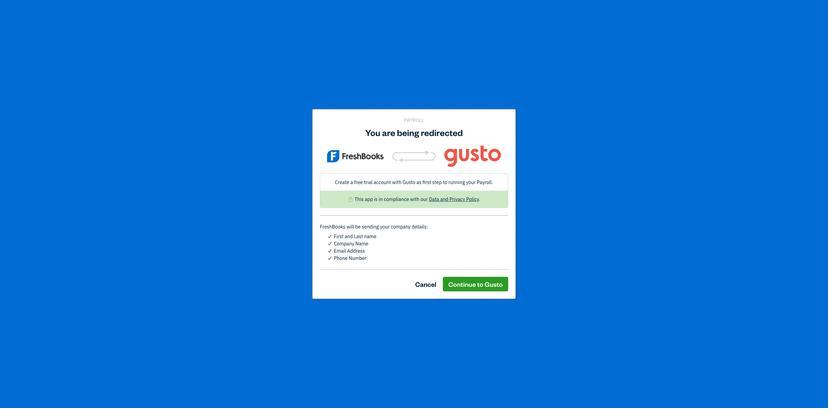 Task type: vqa. For each thing, say whether or not it's contained in the screenshot.
Do
no



Task type: locate. For each thing, give the bounding box(es) containing it.
freshbooks left for
[[492, 125, 518, 131]]

learn
[[362, 132, 374, 138], [341, 245, 353, 252]]

freshbooks will be sending your company details :
[[320, 224, 428, 230]]

0 vertical spatial freshbooks
[[492, 125, 518, 131]]

surepayroll
[[341, 215, 367, 221]]

your up freshbooks.
[[503, 231, 513, 237]]

gusto
[[467, 103, 479, 109], [452, 152, 465, 158], [403, 180, 416, 186], [440, 183, 451, 189], [485, 280, 503, 289]]

create
[[420, 168, 437, 175], [335, 180, 350, 186]]

that
[[384, 125, 393, 131]]

1 vertical spatial learn
[[341, 245, 353, 252]]

save
[[313, 125, 323, 131]]

freshbooks inside the you are being redirected dialog
[[320, 224, 346, 230]]

1 vertical spatial more
[[375, 132, 387, 138]]

check image for company name
[[327, 240, 333, 248]]

a left free
[[351, 180, 353, 186]]

create up first
[[420, 168, 437, 175]]

create inside "button"
[[420, 168, 437, 175]]

1 horizontal spatial freshbooks
[[492, 125, 518, 131]]

create for create a trial account
[[420, 168, 437, 175]]

and inside streamline payroll, simplify record keeping, and gain valuable insights into your business with surepayroll. plus, your data automatically syncs your payroll with freshbooks. learn more
[[437, 231, 445, 237]]

payroll up tracking.
[[350, 125, 365, 131]]

check image left will
[[341, 223, 346, 228]]

check image left company
[[327, 240, 333, 248]]

check image left phone
[[327, 255, 333, 262]]

automatically
[[394, 125, 424, 131], [413, 238, 442, 244]]

automatically right that
[[394, 125, 424, 131]]

freshbooks tested
[[319, 117, 363, 122], [347, 223, 391, 228]]

your down 'simplify'
[[391, 238, 401, 244]]

1 horizontal spatial create
[[420, 168, 437, 175]]

0 vertical spatial more
[[526, 125, 538, 131]]

0 horizontal spatial tested
[[348, 117, 363, 122]]

automatically inside streamline payroll, simplify record keeping, and gain valuable insights into your business with surepayroll. plus, your data automatically syncs your payroll with freshbooks. learn more
[[413, 238, 442, 244]]

1 vertical spatial learn more link
[[341, 245, 366, 252]]

0 vertical spatial create
[[420, 168, 437, 175]]

come
[[408, 152, 420, 158]]

check image left unlimited
[[318, 151, 324, 158]]

account?
[[452, 183, 470, 189]]

more down surepayroll.
[[355, 245, 366, 252]]

need a gusto account? button
[[426, 183, 470, 189]]

are
[[382, 127, 396, 138]]

continue
[[449, 280, 476, 289]]

freshbooks
[[492, 125, 518, 131], [320, 224, 346, 230]]

1 vertical spatial check image
[[327, 240, 333, 248]]

unlimited cycles with direct deposits come standard with gusto
[[327, 152, 465, 158]]

cancel
[[416, 280, 437, 289]]

tested up tracking.
[[348, 117, 363, 122]]

0 horizontal spatial payroll
[[405, 117, 424, 123]]

last
[[354, 234, 363, 240]]

our
[[421, 197, 428, 203]]

more
[[526, 125, 538, 131], [375, 132, 387, 138], [355, 245, 366, 252]]

free
[[355, 180, 363, 186]]

with left the "our"
[[411, 197, 420, 203]]

business
[[514, 231, 533, 237]]

your up 'simplify'
[[380, 224, 390, 230]]

payroll
[[429, 103, 444, 109], [405, 117, 424, 123]]

1 vertical spatial to
[[443, 180, 448, 186]]

imports
[[425, 125, 442, 131]]

gusto inside 'button'
[[485, 280, 503, 289]]

valuable
[[456, 231, 475, 237]]

payroll up you are being redirected
[[405, 117, 424, 123]]

to right transactions in the top of the page
[[487, 125, 491, 131]]

check image up save
[[313, 117, 318, 122]]

learn more link for streamline payroll, simplify record keeping, and gain valuable insights into your business with surepayroll. plus, your data automatically syncs your payroll with freshbooks.
[[341, 245, 366, 252]]

0 horizontal spatial payroll
[[350, 125, 365, 131]]

1 horizontal spatial payroll
[[429, 103, 444, 109]]

0 horizontal spatial freshbooks
[[319, 117, 347, 122]]

with
[[456, 103, 465, 109], [336, 125, 345, 131], [364, 152, 373, 158], [442, 152, 451, 158], [392, 180, 402, 186], [411, 197, 420, 203], [341, 238, 351, 244], [483, 238, 493, 244]]

a inside save time with a payroll solution that automatically imports payroll transactions to freshbooks for more accurate reporting and expense tracking.
[[346, 125, 349, 131]]

time
[[325, 125, 334, 131]]

with right the time
[[336, 125, 345, 131]]

and
[[313, 132, 321, 138], [441, 197, 449, 203], [437, 231, 445, 237], [345, 234, 353, 240]]

a inside "button"
[[438, 168, 441, 175]]

check image
[[313, 117, 318, 122], [318, 143, 324, 150], [318, 151, 324, 158], [327, 233, 333, 240], [327, 248, 333, 255]]

freshbooks tested for top check icon
[[347, 223, 391, 228]]

payroll inside the you are being redirected dialog
[[405, 117, 424, 123]]

0 horizontal spatial more
[[355, 245, 366, 252]]

a for create a trial account
[[438, 168, 441, 175]]

a
[[346, 125, 349, 131], [438, 168, 441, 175], [351, 180, 353, 186], [437, 183, 439, 189]]

a for need a gusto account?
[[437, 183, 439, 189]]

create a free trial account with gusto as first step to running your payroll.
[[335, 180, 494, 186]]

2 vertical spatial more
[[355, 245, 366, 252]]

check image
[[341, 223, 346, 228], [327, 240, 333, 248], [327, 255, 333, 262]]

0 vertical spatial check image
[[341, 223, 346, 228]]

surepayroll image
[[313, 216, 330, 232]]

0 vertical spatial automatically
[[394, 125, 424, 131]]

running
[[449, 180, 465, 186]]

more down solution at the left top of the page
[[375, 132, 387, 138]]

and left "gain"
[[437, 231, 445, 237]]

0 vertical spatial to
[[487, 125, 491, 131]]

a up tracking.
[[346, 125, 349, 131]]

syncs
[[443, 238, 455, 244]]

1 vertical spatial freshbooks
[[347, 223, 375, 228]]

automatically down keeping,
[[413, 238, 442, 244]]

check image left email
[[327, 248, 333, 255]]

1 vertical spatial automatically
[[413, 238, 442, 244]]

automatically inside save time with a payroll solution that automatically imports payroll transactions to freshbooks for more accurate reporting and expense tracking.
[[394, 125, 424, 131]]

to right step at the right of the page
[[443, 180, 448, 186]]

data
[[429, 197, 440, 203]]

create left free
[[335, 180, 350, 186]]

freshbooks.
[[494, 238, 521, 244]]

0 horizontal spatial create
[[335, 180, 350, 186]]

0 vertical spatial freshbooks tested
[[319, 117, 363, 122]]

payroll down insights
[[467, 238, 482, 244]]

reporting
[[559, 125, 579, 131]]

with inside save time with a payroll solution that automatically imports payroll transactions to freshbooks for more accurate reporting and expense tracking.
[[336, 125, 345, 131]]

check image for first and last name
[[327, 233, 333, 240]]

freshbooks down surepayroll
[[347, 223, 375, 228]]

account
[[455, 168, 476, 175]]

more right for
[[526, 125, 538, 131]]

streamline
[[341, 231, 365, 237]]

to inside continue to gusto 'button'
[[478, 280, 484, 289]]

0 horizontal spatial freshbooks
[[320, 224, 346, 230]]

1 vertical spatial tested
[[376, 223, 391, 228]]

0 vertical spatial learn more link
[[362, 132, 387, 138]]

create inside the you are being redirected dialog
[[335, 180, 350, 186]]

1 horizontal spatial tested
[[376, 223, 391, 228]]

unlimited
[[327, 152, 348, 158]]

with right account
[[392, 180, 402, 186]]

and down save
[[313, 132, 321, 138]]

1 vertical spatial payroll
[[405, 117, 424, 123]]

step
[[433, 180, 442, 186]]

tested up 'simplify'
[[376, 223, 391, 228]]

data
[[402, 238, 412, 244]]

0 vertical spatial payroll
[[429, 103, 444, 109]]

app
[[365, 197, 373, 203]]

your
[[467, 180, 476, 186], [380, 224, 390, 230], [503, 231, 513, 237], [391, 238, 401, 244], [457, 238, 466, 244]]

address
[[347, 248, 365, 254]]

freshbooks up the time
[[319, 117, 347, 122]]

0 horizontal spatial learn
[[341, 245, 353, 252]]

2 horizontal spatial payroll
[[467, 238, 482, 244]]

payroll left easy
[[429, 103, 444, 109]]

check image left first
[[327, 233, 333, 240]]

0 vertical spatial freshbooks
[[319, 117, 347, 122]]

tested
[[348, 117, 363, 122], [376, 223, 391, 228]]

1 vertical spatial freshbooks tested
[[347, 223, 391, 228]]

2 horizontal spatial more
[[526, 125, 538, 131]]

0 vertical spatial learn
[[362, 132, 374, 138]]

payroll
[[350, 125, 365, 131], [443, 125, 458, 131], [467, 238, 482, 244]]

deposits
[[388, 152, 407, 158]]

a for create a free trial account with gusto as first step to running your payroll.
[[351, 180, 353, 186]]

1 horizontal spatial payroll
[[443, 125, 458, 131]]

learn more link for save time with a payroll solution that automatically imports payroll transactions to freshbooks for more accurate reporting and expense tracking.
[[362, 132, 387, 138]]

1 vertical spatial create
[[335, 180, 350, 186]]

payroll.
[[477, 180, 494, 186]]

a right need
[[437, 183, 439, 189]]

1 horizontal spatial learn
[[362, 132, 374, 138]]

create for create a free trial account with gusto as first step to running your payroll.
[[335, 180, 350, 186]]

.
[[479, 197, 481, 203]]

this
[[355, 197, 364, 203]]

to right continue
[[478, 280, 484, 289]]

more inside streamline payroll, simplify record keeping, and gain valuable insights into your business with surepayroll. plus, your data automatically syncs your payroll with freshbooks. learn more
[[355, 245, 366, 252]]

and up company name
[[345, 234, 353, 240]]

payroll right imports
[[443, 125, 458, 131]]

accurate
[[539, 125, 558, 131]]

freshbooks tested up payroll,
[[347, 223, 391, 228]]

1 vertical spatial freshbooks
[[320, 224, 346, 230]]

a inside dialog
[[351, 180, 353, 186]]

and inside save time with a payroll solution that automatically imports payroll transactions to freshbooks for more accurate reporting and expense tracking.
[[313, 132, 321, 138]]

payroll inside streamline payroll, simplify record keeping, and gain valuable insights into your business with surepayroll. plus, your data automatically syncs your payroll with freshbooks. learn more
[[467, 238, 482, 244]]

2 vertical spatial check image
[[327, 255, 333, 262]]

a left trial
[[438, 168, 441, 175]]

policy
[[467, 197, 479, 203]]

freshbooks tested for check image above save
[[319, 117, 363, 122]]

company
[[391, 224, 411, 230]]

learn more link
[[362, 132, 387, 138], [341, 245, 366, 252]]

1 horizontal spatial to
[[478, 280, 484, 289]]

2 horizontal spatial to
[[487, 125, 491, 131]]

freshbooks up first
[[320, 224, 346, 230]]

need
[[426, 183, 436, 189]]

freshbooks tested up the time
[[319, 117, 363, 122]]

2 vertical spatial to
[[478, 280, 484, 289]]

freshbooks
[[319, 117, 347, 122], [347, 223, 375, 228]]

with right easy
[[456, 103, 465, 109]]

1 horizontal spatial freshbooks
[[347, 223, 375, 228]]



Task type: describe. For each thing, give the bounding box(es) containing it.
be
[[356, 224, 361, 230]]

you are being redirected
[[366, 127, 463, 138]]

into
[[494, 231, 502, 237]]

email address
[[334, 248, 365, 254]]

with down streamline
[[341, 238, 351, 244]]

0 horizontal spatial to
[[443, 180, 448, 186]]

and right data at the top right of page
[[441, 197, 449, 203]]

name
[[365, 234, 377, 240]]

to inside save time with a payroll solution that automatically imports payroll transactions to freshbooks for more accurate reporting and expense tracking.
[[487, 125, 491, 131]]

company
[[334, 241, 355, 247]]

first
[[423, 180, 432, 186]]

:
[[427, 224, 428, 230]]

with right standard
[[442, 152, 451, 158]]

streamline payroll, simplify record keeping, and gain valuable insights into your business with surepayroll. plus, your data automatically syncs your payroll with freshbooks. learn more
[[341, 231, 533, 252]]

first
[[334, 234, 344, 240]]

create a trial account
[[420, 168, 476, 175]]

with down insights
[[483, 238, 493, 244]]

continue to gusto
[[449, 280, 503, 289]]

more inside save time with a payroll solution that automatically imports payroll transactions to freshbooks for more accurate reporting and expense tracking.
[[526, 125, 538, 131]]

keeping,
[[417, 231, 436, 237]]

freshbooks inside save time with a payroll solution that automatically imports payroll transactions to freshbooks for more accurate reporting and expense tracking.
[[492, 125, 518, 131]]

make
[[416, 103, 428, 109]]

record
[[402, 231, 416, 237]]

plus,
[[379, 238, 390, 244]]

data and privacy policy link
[[429, 197, 479, 203]]

company name
[[334, 241, 369, 247]]

1 horizontal spatial more
[[375, 132, 387, 138]]

surepayroll.
[[352, 238, 378, 244]]

account
[[374, 180, 391, 186]]

details
[[412, 224, 427, 230]]

you are being redirected dialog
[[0, 102, 829, 307]]

need a gusto account?
[[426, 183, 470, 189]]

standard
[[421, 152, 441, 158]]

learn inside streamline payroll, simplify record keeping, and gain valuable insights into your business with surepayroll. plus, your data automatically syncs your payroll with freshbooks. learn more
[[341, 245, 353, 252]]

in
[[379, 197, 383, 203]]

sending
[[362, 224, 379, 230]]

freshbooks - gusto connection image
[[320, 146, 509, 167]]

direct
[[375, 152, 387, 158]]

cycles
[[349, 152, 363, 158]]

cancel button
[[410, 277, 442, 292]]

payroll,
[[366, 231, 382, 237]]

for
[[519, 125, 525, 131]]

privacy
[[450, 197, 466, 203]]

your down account
[[467, 180, 476, 186]]

you
[[366, 127, 381, 138]]

continue to gusto button
[[443, 277, 509, 292]]

learn more
[[362, 132, 387, 138]]

check image down expense
[[318, 143, 324, 150]]

phone number
[[334, 256, 367, 262]]

first and last name
[[334, 234, 377, 240]]

being
[[397, 127, 420, 138]]

this app is in compliance with our data and privacy policy .
[[355, 197, 481, 203]]

lockfb image
[[348, 196, 354, 203]]

tracking.
[[342, 132, 361, 138]]

easy
[[445, 103, 455, 109]]

trial
[[364, 180, 373, 186]]

check image for unlimited cycles with direct deposits come standard with gusto
[[318, 151, 324, 158]]

name
[[356, 241, 369, 247]]

gain
[[446, 231, 455, 237]]

insights
[[476, 231, 493, 237]]

compliance
[[384, 197, 409, 203]]

create a trial account button
[[414, 166, 481, 178]]

save time with a payroll solution that automatically imports payroll transactions to freshbooks for more accurate reporting and expense tracking.
[[313, 125, 579, 138]]

check image for email address
[[327, 248, 333, 255]]

solution
[[366, 125, 383, 131]]

with left direct
[[364, 152, 373, 158]]

will
[[347, 224, 354, 230]]

simplify
[[384, 231, 401, 237]]

your down valuable
[[457, 238, 466, 244]]

transactions
[[459, 125, 486, 131]]

0 vertical spatial tested
[[348, 117, 363, 122]]

email
[[334, 248, 346, 254]]

redirected
[[421, 127, 463, 138]]

number
[[349, 256, 367, 262]]

expense
[[322, 132, 341, 138]]

trial
[[442, 168, 453, 175]]

phone
[[334, 256, 348, 262]]

is
[[374, 197, 378, 203]]

as
[[417, 180, 422, 186]]

check image for phone number
[[327, 255, 333, 262]]

make payroll easy with gusto
[[416, 103, 479, 109]]



